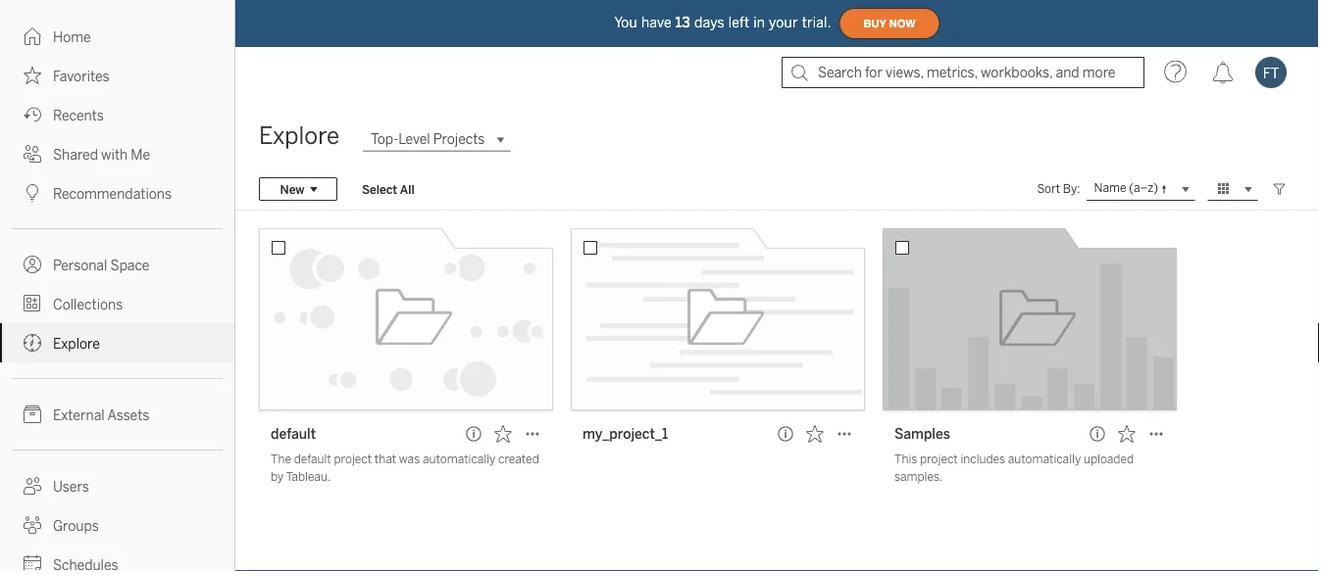 Task type: locate. For each thing, give the bounding box(es) containing it.
recents link
[[0, 95, 234, 134]]

new
[[280, 182, 305, 196]]

0 horizontal spatial automatically
[[423, 453, 496, 467]]

default
[[271, 426, 316, 442], [294, 453, 331, 467]]

1 horizontal spatial automatically
[[1008, 453, 1081, 467]]

users link
[[0, 467, 234, 506]]

this project includes automatically uploaded samples.
[[895, 453, 1134, 485]]

project inside the default project that was automatically created by tableau.
[[334, 453, 372, 467]]

level
[[398, 131, 430, 148]]

with
[[101, 147, 128, 163]]

automatically
[[423, 453, 496, 467], [1008, 453, 1081, 467]]

personal space link
[[0, 245, 234, 284]]

my_project_1
[[583, 426, 668, 442]]

0 vertical spatial default
[[271, 426, 316, 442]]

assets
[[107, 408, 149, 424]]

shared with me
[[53, 147, 150, 163]]

automatically right includes
[[1008, 453, 1081, 467]]

that
[[374, 453, 396, 467]]

buy now
[[864, 17, 916, 30]]

2 automatically from the left
[[1008, 453, 1081, 467]]

days
[[694, 14, 725, 31]]

(a–z)
[[1129, 181, 1158, 195]]

13
[[676, 14, 690, 31]]

home
[[53, 29, 91, 45]]

1 horizontal spatial project
[[920, 453, 958, 467]]

uploaded
[[1084, 453, 1134, 467]]

samples.
[[895, 470, 943, 485]]

in
[[754, 14, 765, 31]]

project
[[334, 453, 372, 467], [920, 453, 958, 467]]

default up the
[[271, 426, 316, 442]]

0 horizontal spatial project
[[334, 453, 372, 467]]

automatically right was
[[423, 453, 496, 467]]

samples image
[[883, 229, 1177, 411]]

me
[[131, 147, 150, 163]]

the default project that was automatically created by tableau.
[[271, 453, 539, 485]]

1 vertical spatial default
[[294, 453, 331, 467]]

1 vertical spatial explore
[[53, 336, 100, 352]]

1 project from the left
[[334, 453, 372, 467]]

default image
[[259, 229, 553, 411]]

projects
[[433, 131, 485, 148]]

automatically inside this project includes automatically uploaded samples.
[[1008, 453, 1081, 467]]

project left that
[[334, 453, 372, 467]]

project up samples.
[[920, 453, 958, 467]]

explore up new popup button on the left top
[[259, 122, 339, 150]]

name (a–z) button
[[1086, 178, 1196, 201]]

now
[[889, 17, 916, 30]]

by:
[[1063, 182, 1080, 196]]

top-level projects
[[371, 131, 485, 148]]

recommendations link
[[0, 174, 234, 213]]

top-level projects button
[[363, 128, 510, 151]]

2 project from the left
[[920, 453, 958, 467]]

1 automatically from the left
[[423, 453, 496, 467]]

explore
[[259, 122, 339, 150], [53, 336, 100, 352]]

0 horizontal spatial explore
[[53, 336, 100, 352]]

users
[[53, 479, 89, 495]]

explore down collections at left bottom
[[53, 336, 100, 352]]

space
[[110, 257, 149, 274]]

samples
[[895, 426, 950, 442]]

recommendations
[[53, 186, 172, 202]]

left
[[729, 14, 750, 31]]

grid view image
[[1215, 180, 1233, 198]]

Search for views, metrics, workbooks, and more text field
[[782, 57, 1145, 88]]

default up tableau.
[[294, 453, 331, 467]]

0 vertical spatial explore
[[259, 122, 339, 150]]

1 horizontal spatial explore
[[259, 122, 339, 150]]

my_project_1 image
[[571, 229, 865, 411]]



Task type: describe. For each thing, give the bounding box(es) containing it.
shared
[[53, 147, 98, 163]]

explore inside main navigation. press the up and down arrow keys to access links. element
[[53, 336, 100, 352]]

top-
[[371, 131, 398, 148]]

groups
[[53, 518, 99, 535]]

the
[[271, 453, 291, 467]]

trial.
[[802, 14, 831, 31]]

main navigation. press the up and down arrow keys to access links. element
[[0, 17, 234, 572]]

project inside this project includes automatically uploaded samples.
[[920, 453, 958, 467]]

created
[[498, 453, 539, 467]]

new button
[[259, 178, 337, 201]]

sort by:
[[1037, 182, 1080, 196]]

all
[[400, 182, 415, 196]]

includes
[[961, 453, 1005, 467]]

recents
[[53, 107, 104, 124]]

default inside the default project that was automatically created by tableau.
[[294, 453, 331, 467]]

name (a–z)
[[1094, 181, 1158, 195]]

collections
[[53, 297, 123, 313]]

automatically inside the default project that was automatically created by tableau.
[[423, 453, 496, 467]]

external assets
[[53, 408, 149, 424]]

personal
[[53, 257, 107, 274]]

your
[[769, 14, 798, 31]]

collections link
[[0, 284, 234, 324]]

select all button
[[349, 178, 427, 201]]

have
[[641, 14, 672, 31]]

shared with me link
[[0, 134, 234, 174]]

you
[[614, 14, 637, 31]]

external assets link
[[0, 395, 234, 435]]

buy
[[864, 17, 886, 30]]

groups link
[[0, 506, 234, 545]]

name
[[1094, 181, 1127, 195]]

tableau.
[[286, 470, 331, 485]]

buy now button
[[839, 8, 940, 39]]

this
[[895, 453, 917, 467]]

personal space
[[53, 257, 149, 274]]

select
[[362, 182, 397, 196]]

home link
[[0, 17, 234, 56]]

explore link
[[0, 324, 234, 363]]

favorites link
[[0, 56, 234, 95]]

by
[[271, 470, 284, 485]]

sort
[[1037, 182, 1060, 196]]

favorites
[[53, 68, 110, 84]]

select all
[[362, 182, 415, 196]]

external
[[53, 408, 105, 424]]

was
[[399, 453, 420, 467]]

you have 13 days left in your trial.
[[614, 14, 831, 31]]



Task type: vqa. For each thing, say whether or not it's contained in the screenshot.
Home
yes



